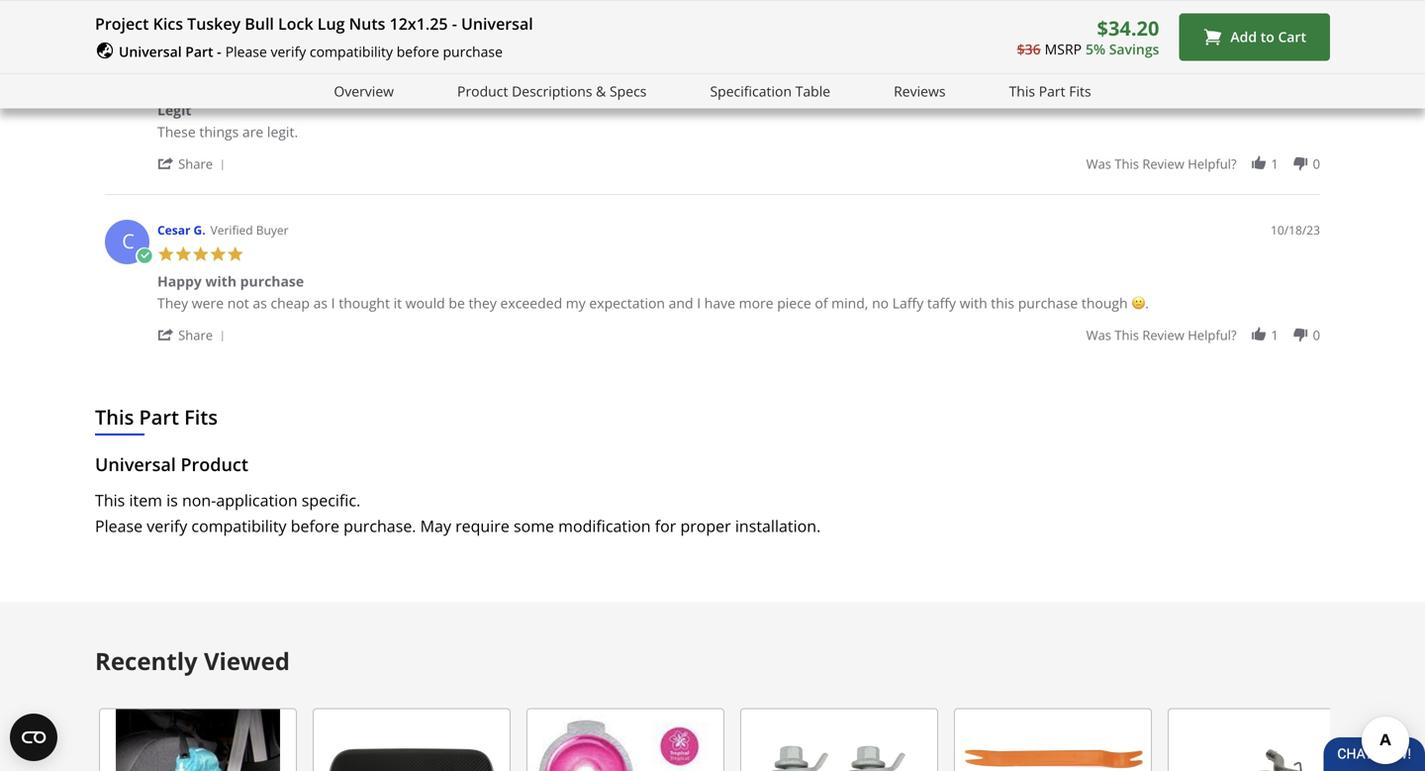 Task type: describe. For each thing, give the bounding box(es) containing it.
this item is non-application specific. please verify compatibility before purchase. may require some modification for proper installation.
[[95, 490, 821, 537]]

fits inside 'link'
[[1069, 81, 1092, 100]]

lock
[[278, 13, 313, 34]]

0 for they were not as cheap as i thought it would be they exceeded my expectation and i have more piece of mind, no laffy taffy with this purchase though 😕.
[[1313, 326, 1321, 344]]

vote down review by cesar g. on 18 oct 2023 image
[[1292, 326, 1310, 344]]

specific.
[[302, 490, 361, 511]]

things
[[199, 122, 239, 141]]

verified
[[210, 222, 253, 238]]

it
[[394, 294, 402, 312]]

these
[[157, 122, 196, 141]]

1 horizontal spatial compatibility
[[310, 42, 393, 61]]

add to cart
[[1231, 27, 1307, 46]]

buyer
[[256, 222, 289, 238]]

this inside happy with purchase they were not as cheap as i thought it would be they exceeded my expectation and i have more piece of mind, no laffy taffy with this purchase though 😕.
[[991, 294, 1015, 312]]

would
[[406, 294, 445, 312]]

1 i from the left
[[331, 294, 335, 312]]

nuts
[[349, 13, 386, 34]]

share image for these things are legit.
[[157, 155, 175, 172]]

is
[[166, 490, 178, 511]]

this inside 'link'
[[1009, 81, 1036, 100]]

2 i from the left
[[697, 294, 701, 312]]

before inside this item is non-application specific. please verify compatibility before purchase. may require some modification for proper installation.
[[291, 515, 340, 537]]

a
[[122, 56, 134, 83]]

item
[[129, 490, 162, 511]]

1 horizontal spatial before
[[397, 42, 439, 61]]

was this review helpful? for legit these things are legit.
[[1087, 155, 1237, 173]]

product descriptions & specs link
[[457, 80, 647, 102]]

mind,
[[832, 294, 869, 312]]

cart
[[1278, 27, 1307, 46]]

share image for they were not as cheap as i thought it would be they exceeded my expectation and i have more piece of mind, no laffy taffy with this purchase though 😕.
[[157, 326, 175, 344]]

of
[[815, 294, 828, 312]]

universal for universal product
[[95, 452, 176, 477]]

1 horizontal spatial verify
[[271, 42, 306, 61]]

1 vertical spatial product
[[181, 452, 248, 477]]

1 vertical spatial fits
[[184, 403, 218, 431]]

are
[[242, 122, 264, 141]]

share button for with
[[157, 325, 232, 344]]

vote up review by anonymous on 11 sep 2017 image
[[1250, 155, 1268, 172]]

compatibility inside this item is non-application specific. please verify compatibility before purchase. may require some modification for proper installation.
[[191, 515, 287, 537]]

project kics tuskey bull lock lug nuts 12x1.25 - universal
[[95, 13, 533, 34]]

1 horizontal spatial product
[[457, 81, 508, 100]]

not
[[227, 294, 249, 312]]

piece
[[777, 294, 812, 312]]

legit
[[157, 100, 191, 119]]

happy
[[157, 272, 202, 291]]

2 as from the left
[[313, 294, 328, 312]]

seperator image
[[217, 159, 228, 171]]

overview
[[334, 81, 394, 100]]

0 vertical spatial please
[[225, 42, 267, 61]]

specs
[[610, 81, 647, 100]]

universal for universal part - please verify compatibility before purchase
[[119, 42, 182, 61]]

product descriptions & specs
[[457, 81, 647, 100]]

they
[[157, 294, 188, 312]]

$34.20 $36 msrp 5% savings
[[1017, 14, 1160, 59]]

legit.
[[267, 122, 298, 141]]

0 vertical spatial -
[[452, 13, 457, 34]]

1 horizontal spatial this part fits
[[1009, 81, 1092, 100]]

😕.
[[1132, 294, 1149, 312]]

some
[[514, 515, 554, 537]]

have
[[705, 294, 736, 312]]

1 horizontal spatial part
[[185, 42, 213, 61]]

anonymous
[[157, 50, 228, 67]]

5%
[[1086, 40, 1106, 59]]

1 vertical spatial this part fits
[[95, 403, 218, 431]]

vote down review by anonymous on 11 sep 2017 image
[[1292, 155, 1310, 172]]

legit these things are legit.
[[157, 100, 298, 141]]

verify inside this item is non-application specific. please verify compatibility before purchase. may require some modification for proper installation.
[[147, 515, 187, 537]]

exceeded
[[500, 294, 562, 312]]

bull
[[245, 13, 274, 34]]

non-
[[182, 490, 216, 511]]

specification table link
[[710, 80, 831, 102]]

1 as from the left
[[253, 294, 267, 312]]

kics
[[153, 13, 183, 34]]

specification table
[[710, 81, 831, 100]]

2 star image from the left
[[192, 246, 209, 263]]

share for these
[[178, 155, 213, 173]]

reviews link
[[894, 80, 946, 102]]

add to cart button
[[1179, 13, 1330, 61]]

installation.
[[735, 515, 821, 537]]

more
[[739, 294, 774, 312]]

0 vertical spatial with
[[205, 272, 237, 291]]

review date 10/18/23 element
[[1271, 222, 1321, 239]]

my
[[566, 294, 586, 312]]

add
[[1231, 27, 1257, 46]]



Task type: locate. For each thing, give the bounding box(es) containing it.
verify down lock
[[271, 42, 306, 61]]

verify down 'is'
[[147, 515, 187, 537]]

2 share button from the top
[[157, 325, 232, 344]]

review for these things are legit.
[[1143, 155, 1185, 173]]

they
[[469, 294, 497, 312]]

group for legit these things are legit.
[[1087, 155, 1321, 173]]

product
[[457, 81, 508, 100], [181, 452, 248, 477]]

table
[[796, 81, 831, 100]]

share image down 'they'
[[157, 326, 175, 344]]

this part fits up universal product in the bottom left of the page
[[95, 403, 218, 431]]

&
[[596, 81, 606, 100]]

purchase.
[[344, 515, 416, 537]]

1 vertical spatial purchase
[[240, 272, 304, 291]]

lug
[[318, 13, 345, 34]]

0 vertical spatial was
[[1087, 155, 1112, 173]]

1 horizontal spatial with
[[960, 294, 988, 312]]

reviews
[[894, 81, 946, 100]]

this part fits link
[[1009, 80, 1092, 102]]

2 share image from the top
[[157, 326, 175, 344]]

helpful? left the vote up review by anonymous on 11 sep 2017 image
[[1188, 155, 1237, 173]]

seperator image
[[217, 331, 228, 343]]

share button down these
[[157, 154, 232, 173]]

was this review helpful? for happy with purchase they were not as cheap as i thought it would be they exceeded my expectation and i have more piece of mind, no laffy taffy with this purchase though 😕.
[[1087, 326, 1237, 344]]

0 horizontal spatial this part fits
[[95, 403, 218, 431]]

1 was this review helpful? from the top
[[1087, 155, 1237, 173]]

savings
[[1109, 40, 1160, 59]]

universal down kics
[[119, 42, 182, 61]]

1 share button from the top
[[157, 154, 232, 173]]

1 vertical spatial share
[[178, 326, 213, 344]]

though
[[1082, 294, 1128, 312]]

c
[[122, 227, 134, 254]]

was
[[1087, 155, 1112, 173], [1087, 326, 1112, 344]]

1 review from the top
[[1143, 155, 1185, 173]]

1 vertical spatial helpful?
[[1188, 326, 1237, 344]]

vote up review by cesar g. on 18 oct 2023 image
[[1250, 326, 1268, 344]]

0 vertical spatial product
[[457, 81, 508, 100]]

2 share from the top
[[178, 326, 213, 344]]

2 horizontal spatial purchase
[[1018, 294, 1078, 312]]

1 horizontal spatial i
[[697, 294, 701, 312]]

0 vertical spatial purchase
[[443, 42, 503, 61]]

1 share image from the top
[[157, 155, 175, 172]]

1 for happy with purchase they were not as cheap as i thought it would be they exceeded my expectation and i have more piece of mind, no laffy taffy with this purchase though 😕.
[[1271, 326, 1279, 344]]

0 vertical spatial share button
[[157, 154, 232, 173]]

proper
[[681, 515, 731, 537]]

this for happy with purchase they were not as cheap as i thought it would be they exceeded my expectation and i have more piece of mind, no laffy taffy with this purchase though 😕.
[[1115, 326, 1139, 344]]

1 vertical spatial 0
[[1313, 326, 1321, 344]]

modification
[[558, 515, 651, 537]]

$36
[[1017, 40, 1041, 59]]

1 vertical spatial was
[[1087, 326, 1112, 344]]

0 horizontal spatial compatibility
[[191, 515, 287, 537]]

compatibility down nuts
[[310, 42, 393, 61]]

2 0 from the top
[[1313, 326, 1321, 344]]

0 vertical spatial review
[[1143, 155, 1185, 173]]

review for they were not as cheap as i thought it would be they exceeded my expectation and i have more piece of mind, no laffy taffy with this purchase though 😕.
[[1143, 326, 1185, 344]]

tab panel
[[95, 39, 1330, 365]]

helpful?
[[1188, 155, 1237, 173], [1188, 326, 1237, 344]]

1 1 from the top
[[1271, 155, 1279, 173]]

please down the item
[[95, 515, 143, 537]]

0 vertical spatial compatibility
[[310, 42, 393, 61]]

1 right vote up review by cesar g. on 18 oct 2023 image
[[1271, 326, 1279, 344]]

1 vertical spatial with
[[960, 294, 988, 312]]

helpful? left vote up review by cesar g. on 18 oct 2023 image
[[1188, 326, 1237, 344]]

0 horizontal spatial -
[[217, 42, 221, 61]]

2 was this review helpful? from the top
[[1087, 326, 1237, 344]]

to
[[1261, 27, 1275, 46]]

- down tuskey
[[217, 42, 221, 61]]

1 vertical spatial share image
[[157, 326, 175, 344]]

helpful? for happy with purchase they were not as cheap as i thought it would be they exceeded my expectation and i have more piece of mind, no laffy taffy with this purchase though 😕.
[[1188, 326, 1237, 344]]

0 vertical spatial 0
[[1313, 155, 1321, 173]]

1 star image from the left
[[175, 246, 192, 263]]

1 vertical spatial verify
[[147, 515, 187, 537]]

product left descriptions
[[457, 81, 508, 100]]

with up were
[[205, 272, 237, 291]]

this left the item
[[95, 490, 125, 511]]

2 1 from the top
[[1271, 326, 1279, 344]]

1 vertical spatial part
[[1039, 81, 1066, 100]]

0 horizontal spatial verify
[[147, 515, 187, 537]]

universal
[[461, 13, 533, 34], [119, 42, 182, 61], [95, 452, 176, 477]]

with right "taffy"
[[960, 294, 988, 312]]

happy with purchase heading
[[157, 272, 304, 295]]

0 vertical spatial share image
[[157, 155, 175, 172]]

for
[[655, 515, 676, 537]]

- right 12x1.25
[[452, 13, 457, 34]]

group
[[1087, 155, 1321, 173], [1087, 326, 1321, 344]]

star image down g.
[[192, 246, 209, 263]]

was for these things are legit.
[[1087, 155, 1112, 173]]

descriptions
[[512, 81, 592, 100]]

product up non-
[[181, 452, 248, 477]]

laffy
[[893, 294, 924, 312]]

star image down the verified
[[227, 246, 244, 263]]

0 horizontal spatial fits
[[184, 403, 218, 431]]

were
[[192, 294, 224, 312]]

1 horizontal spatial as
[[313, 294, 328, 312]]

1
[[1271, 155, 1279, 173], [1271, 326, 1279, 344]]

1 for legit these things are legit.
[[1271, 155, 1279, 173]]

2 star image from the left
[[227, 246, 244, 263]]

0 horizontal spatial part
[[139, 403, 179, 431]]

open widget image
[[10, 714, 57, 761]]

taffy
[[927, 294, 956, 312]]

before down specific.
[[291, 515, 340, 537]]

compatibility down application
[[191, 515, 287, 537]]

star image down cesar g. verified buyer
[[209, 246, 227, 263]]

share left seperator icon
[[178, 326, 213, 344]]

1 horizontal spatial please
[[225, 42, 267, 61]]

1 vertical spatial 1
[[1271, 326, 1279, 344]]

expectation
[[589, 294, 665, 312]]

this inside this item is non-application specific. please verify compatibility before purchase. may require some modification for proper installation.
[[95, 490, 125, 511]]

part down tuskey
[[185, 42, 213, 61]]

1 vertical spatial this
[[95, 403, 134, 431]]

may
[[420, 515, 451, 537]]

2 vertical spatial universal
[[95, 452, 176, 477]]

12x1.25
[[390, 13, 448, 34]]

universal product
[[95, 452, 248, 477]]

2 vertical spatial this
[[95, 490, 125, 511]]

this up universal product in the bottom left of the page
[[95, 403, 134, 431]]

share image
[[157, 155, 175, 172], [157, 326, 175, 344]]

1 vertical spatial was this review helpful?
[[1087, 326, 1237, 344]]

10/18/23
[[1271, 222, 1321, 238]]

1 horizontal spatial star image
[[227, 246, 244, 263]]

purchase up cheap
[[240, 272, 304, 291]]

was down the this part fits 'link' on the right top of page
[[1087, 155, 1112, 173]]

1 vertical spatial before
[[291, 515, 340, 537]]

group for happy with purchase they were not as cheap as i thought it would be they exceeded my expectation and i have more piece of mind, no laffy taffy with this purchase though 😕.
[[1087, 326, 1321, 344]]

0 right vote down review by anonymous on 11 sep 2017 image
[[1313, 155, 1321, 173]]

before
[[397, 42, 439, 61], [291, 515, 340, 537]]

0
[[1313, 155, 1321, 173], [1313, 326, 1321, 344]]

1 vertical spatial share button
[[157, 325, 232, 344]]

this
[[1009, 81, 1036, 100], [95, 403, 134, 431], [95, 490, 125, 511]]

part inside 'link'
[[1039, 81, 1066, 100]]

0 vertical spatial this
[[1115, 155, 1139, 173]]

was down though
[[1087, 326, 1112, 344]]

was for they were not as cheap as i thought it would be they exceeded my expectation and i have more piece of mind, no laffy taffy with this purchase though 😕.
[[1087, 326, 1112, 344]]

2 group from the top
[[1087, 326, 1321, 344]]

part up universal product in the bottom left of the page
[[139, 403, 179, 431]]

be
[[449, 294, 465, 312]]

1 vertical spatial -
[[217, 42, 221, 61]]

i left thought
[[331, 294, 335, 312]]

purchase
[[443, 42, 503, 61], [240, 272, 304, 291], [1018, 294, 1078, 312]]

please
[[225, 42, 267, 61], [95, 515, 143, 537]]

1 vertical spatial this
[[991, 294, 1015, 312]]

1 vertical spatial compatibility
[[191, 515, 287, 537]]

purchase down 12x1.25
[[443, 42, 503, 61]]

fits up universal product in the bottom left of the page
[[184, 403, 218, 431]]

this for legit these things are legit.
[[1115, 155, 1139, 173]]

1 was from the top
[[1087, 155, 1112, 173]]

1 horizontal spatial purchase
[[443, 42, 503, 61]]

1 group from the top
[[1087, 155, 1321, 173]]

with
[[205, 272, 237, 291], [960, 294, 988, 312]]

star image down cesar
[[175, 246, 192, 263]]

project
[[95, 13, 149, 34]]

1 vertical spatial universal
[[119, 42, 182, 61]]

share left seperator image
[[178, 155, 213, 173]]

1 right the vote up review by anonymous on 11 sep 2017 image
[[1271, 155, 1279, 173]]

share for with
[[178, 326, 213, 344]]

cheap
[[271, 294, 310, 312]]

before down 12x1.25
[[397, 42, 439, 61]]

g.
[[194, 222, 206, 238]]

0 vertical spatial before
[[397, 42, 439, 61]]

0 horizontal spatial purchase
[[240, 272, 304, 291]]

1 horizontal spatial fits
[[1069, 81, 1092, 100]]

0 vertical spatial share
[[178, 155, 213, 173]]

0 vertical spatial group
[[1087, 155, 1321, 173]]

1 vertical spatial group
[[1087, 326, 1321, 344]]

was this review helpful?
[[1087, 155, 1237, 173], [1087, 326, 1237, 344]]

application
[[216, 490, 298, 511]]

share image down these
[[157, 155, 175, 172]]

1 share from the top
[[178, 155, 213, 173]]

1 star image from the left
[[157, 246, 175, 263]]

overview link
[[334, 80, 394, 102]]

helpful? for legit these things are legit.
[[1188, 155, 1237, 173]]

0 vertical spatial helpful?
[[1188, 155, 1237, 173]]

was this review helpful? down 😕.
[[1087, 326, 1237, 344]]

share button
[[157, 154, 232, 173], [157, 325, 232, 344]]

happy with purchase they were not as cheap as i thought it would be they exceeded my expectation and i have more piece of mind, no laffy taffy with this purchase though 😕.
[[157, 272, 1149, 312]]

star image
[[157, 246, 175, 263], [192, 246, 209, 263], [209, 246, 227, 263]]

i right and
[[697, 294, 701, 312]]

circle checkmark image
[[136, 247, 153, 265]]

0 horizontal spatial star image
[[175, 246, 192, 263]]

no
[[872, 294, 889, 312]]

tab panel containing a
[[95, 39, 1330, 365]]

1 horizontal spatial -
[[452, 13, 457, 34]]

2 review from the top
[[1143, 326, 1185, 344]]

0 horizontal spatial i
[[331, 294, 335, 312]]

as right not
[[253, 294, 267, 312]]

msrp
[[1045, 40, 1082, 59]]

0 vertical spatial fits
[[1069, 81, 1092, 100]]

0 vertical spatial this part fits
[[1009, 81, 1092, 100]]

1 helpful? from the top
[[1188, 155, 1237, 173]]

0 horizontal spatial before
[[291, 515, 340, 537]]

0 horizontal spatial please
[[95, 515, 143, 537]]

tuskey
[[187, 13, 241, 34]]

specification
[[710, 81, 792, 100]]

0 horizontal spatial with
[[205, 272, 237, 291]]

0 horizontal spatial as
[[253, 294, 267, 312]]

share button for these
[[157, 154, 232, 173]]

0 vertical spatial was this review helpful?
[[1087, 155, 1237, 173]]

review
[[1143, 155, 1185, 173], [1143, 326, 1185, 344]]

compatibility
[[310, 42, 393, 61], [191, 515, 287, 537]]

0 vertical spatial part
[[185, 42, 213, 61]]

2 helpful? from the top
[[1188, 326, 1237, 344]]

i
[[331, 294, 335, 312], [697, 294, 701, 312]]

0 vertical spatial 1
[[1271, 155, 1279, 173]]

review down 😕.
[[1143, 326, 1185, 344]]

1 0 from the top
[[1313, 155, 1321, 173]]

cesar
[[157, 222, 190, 238]]

this down the $36
[[1009, 81, 1036, 100]]

universal part - please verify compatibility before purchase
[[119, 42, 503, 61]]

and
[[669, 294, 694, 312]]

review left the vote up review by anonymous on 11 sep 2017 image
[[1143, 155, 1185, 173]]

universal up the item
[[95, 452, 176, 477]]

purchase left though
[[1018, 294, 1078, 312]]

as right cheap
[[313, 294, 328, 312]]

2 was from the top
[[1087, 326, 1112, 344]]

2 vertical spatial part
[[139, 403, 179, 431]]

1 vertical spatial please
[[95, 515, 143, 537]]

please inside this item is non-application specific. please verify compatibility before purchase. may require some modification for proper installation.
[[95, 515, 143, 537]]

universal right 12x1.25
[[461, 13, 533, 34]]

require
[[455, 515, 510, 537]]

0 vertical spatial this
[[1009, 81, 1036, 100]]

0 vertical spatial universal
[[461, 13, 533, 34]]

recently
[[95, 645, 198, 677]]

was this review helpful? left the vote up review by anonymous on 11 sep 2017 image
[[1087, 155, 1237, 173]]

$34.20
[[1097, 14, 1160, 42]]

share button down were
[[157, 325, 232, 344]]

part down msrp
[[1039, 81, 1066, 100]]

2 horizontal spatial part
[[1039, 81, 1066, 100]]

star image right circle checkmark icon
[[157, 246, 175, 263]]

09/11/17
[[1271, 50, 1321, 67]]

2 vertical spatial purchase
[[1018, 294, 1078, 312]]

0 for these things are legit.
[[1313, 155, 1321, 173]]

thought
[[339, 294, 390, 312]]

fits down 5%
[[1069, 81, 1092, 100]]

this part fits down msrp
[[1009, 81, 1092, 100]]

verified buyer heading
[[210, 222, 289, 239]]

please down bull on the left top of the page
[[225, 42, 267, 61]]

part
[[185, 42, 213, 61], [1039, 81, 1066, 100], [139, 403, 179, 431]]

recently viewed
[[95, 645, 290, 677]]

0 vertical spatial verify
[[271, 42, 306, 61]]

cesar g. verified buyer
[[157, 222, 289, 238]]

3 star image from the left
[[209, 246, 227, 263]]

verify
[[271, 42, 306, 61], [147, 515, 187, 537]]

0 horizontal spatial product
[[181, 452, 248, 477]]

2 vertical spatial this
[[1115, 326, 1139, 344]]

1 vertical spatial review
[[1143, 326, 1185, 344]]

star image
[[175, 246, 192, 263], [227, 246, 244, 263]]

review date 09/11/17 element
[[1271, 50, 1321, 67]]

legit heading
[[157, 100, 191, 123]]

0 right vote down review by cesar g. on 18 oct 2023 image
[[1313, 326, 1321, 344]]

viewed
[[204, 645, 290, 677]]



Task type: vqa. For each thing, say whether or not it's contained in the screenshot.
OLM Rain Guard Deflector Kit - 2015-2020 Subaru WRX & STI image
no



